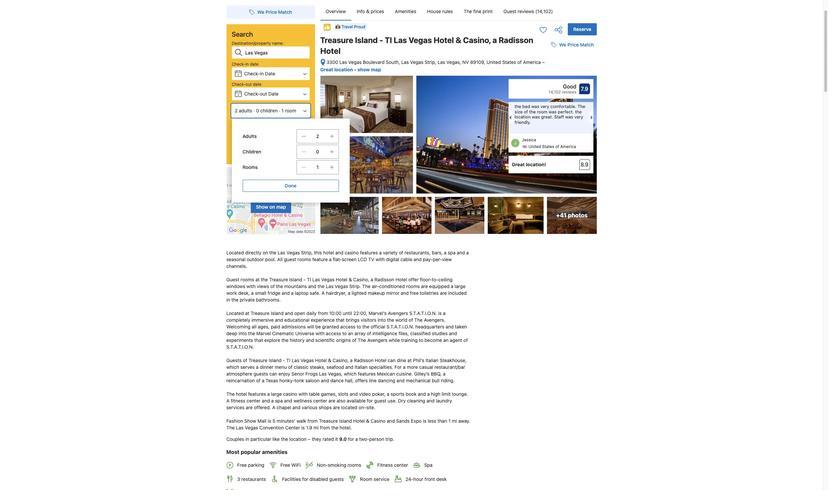 Task type: describe. For each thing, give the bounding box(es) containing it.
2 for 2
[[316, 133, 319, 139]]

5
[[273, 418, 275, 424]]

1 horizontal spatial great
[[512, 162, 525, 167]]

cuisine.
[[396, 371, 413, 377]]

1 vertical spatial s.t.a.t.i.o.n.
[[387, 324, 414, 330]]

1 vertical spatial access
[[326, 331, 341, 336]]

with up wellness
[[299, 391, 308, 397]]

couples
[[226, 436, 244, 442]]

0 horizontal spatial very
[[541, 104, 549, 109]]

0 horizontal spatial radisson
[[354, 358, 374, 363]]

directly
[[245, 250, 261, 256]]

with down be
[[316, 331, 325, 336]]

marvel's
[[369, 310, 387, 316]]

the down the all
[[248, 331, 255, 336]]

0 inside "2 adults · 0 children · 1 room" button
[[256, 108, 259, 113]]

and down high
[[427, 398, 435, 404]]

hotel up specialties.
[[375, 358, 387, 363]]

1 vertical spatial guest
[[374, 398, 386, 404]]

+ for check-in date
[[237, 73, 239, 76]]

adults
[[239, 108, 252, 113]]

las right south,
[[401, 59, 409, 65]]

the down fashion
[[226, 425, 235, 431]]

sands
[[396, 418, 410, 424]]

check- for check-out date
[[244, 91, 260, 97]]

match inside search section
[[278, 9, 292, 15]]

the up views
[[261, 277, 268, 282]]

out for date
[[246, 82, 252, 87]]

was left perfect.
[[549, 109, 557, 114]]

price inside search section
[[266, 9, 277, 15]]

and down universe
[[306, 337, 314, 343]]

less
[[428, 418, 436, 424]]

and up chapel
[[284, 398, 292, 404]]

the left bed
[[515, 104, 521, 109]]

2 vertical spatial at
[[407, 358, 412, 363]]

1 horizontal spatial match
[[580, 42, 594, 48]]

training
[[401, 337, 418, 343]]

the up "safe."
[[318, 283, 325, 289]]

headquarters
[[415, 324, 444, 330]]

the left fine
[[464, 8, 472, 14]]

ti inside treasure island - ti las vegas hotel & casino, a radisson hotel
[[385, 35, 392, 45]]

and up agent at the right of page
[[449, 331, 457, 336]]

rated
[[323, 436, 334, 442]]

the up fridge
[[276, 283, 283, 289]]

the down visitors
[[362, 324, 369, 330]]

- up 'mountains'
[[304, 277, 306, 282]]

mountains
[[284, 283, 307, 289]]

1 located from the top
[[226, 250, 244, 256]]

and up flat-
[[335, 250, 343, 256]]

be
[[315, 324, 321, 330]]

overview link
[[320, 3, 351, 20]]

and up "safe."
[[308, 283, 316, 289]]

1 vertical spatial from
[[308, 418, 318, 424]]

- inside treasure island - ti las vegas hotel & casino, a radisson hotel
[[379, 35, 383, 45]]

search section
[[224, 0, 350, 235]]

and down wellness
[[292, 405, 301, 410]]

vegas inside treasure island - ti las vegas hotel & casino, a radisson hotel
[[409, 35, 432, 45]]

1 horizontal spatial casino,
[[353, 277, 369, 282]]

1 vertical spatial united
[[528, 144, 541, 149]]

hotel down on-
[[353, 418, 365, 424]]

fridge
[[268, 290, 280, 296]]

world
[[395, 317, 407, 323]]

while
[[389, 337, 400, 343]]

& inside treasure island - ti las vegas hotel & casino, a radisson hotel
[[456, 35, 461, 45]]

facilities for disabled guests
[[282, 476, 344, 482]]

photos
[[568, 212, 588, 219]]

is up avengers.
[[438, 310, 442, 316]]

0 vertical spatial from
[[318, 310, 328, 316]]

for left disabled
[[302, 476, 308, 482]]

daily
[[306, 310, 317, 316]]

per-
[[433, 257, 442, 262]]

location!
[[526, 162, 546, 167]]

1 horizontal spatial states
[[542, 144, 554, 149]]

agent
[[450, 337, 462, 343]]

we price match inside search section
[[257, 9, 292, 15]]

show inside search section
[[256, 204, 268, 210]]

popular
[[241, 449, 261, 455]]

and left taken
[[446, 324, 454, 330]]

are down "also" at the bottom of the page
[[333, 405, 340, 410]]

2 vertical spatial features
[[248, 391, 266, 397]]

enjoy
[[279, 371, 290, 377]]

facilities
[[282, 476, 301, 482]]

most popular amenities
[[226, 449, 288, 455]]

a inside treasure island - ti las vegas hotel & casino, a radisson hotel
[[493, 35, 497, 45]]

on inside located directly on the las vegas strip, this hotel and casino features a variety of restaurants, bars, a spa and a seasonal outdoor pool. all guest rooms feature a flat-screen lcd tv with digital cable and pay-per-view channels. guest rooms at the treasure island - ti las vegas hotel & casino, a radisson hotel offer floor-to-ceiling windows with views of the mountains and the las vegas strip. the air-conditioned rooms are equipped a large work desk, a small fridge and a laptop safe. a hairdryer, a lighted makeup mirror and free toiletries are included in the private bathrooms. located at treasure island and open daily from 10:00 until 22:00, marvel's avengers s.t.a.t.i.o.n. is a completely immersive and educational experience that brings visitors into the world of the avengers. welcoming all ages, paid admissions will be granted access to the official s.t.a.t.i.o.n. headquarters and taken deep into the marvel cinematic universe with access to an array of intelligence files, classified studies and experiments that explore the history and scientific origins of the avengers while training to become an agent of s.t.a.t.i.o.n. guests of treasure island - ti las vegas hotel & casino, a radisson hotel can dine at phil's italian steakhouse, which serves a dinner menu of classic steaks, seafood and italian specialties. for a more casual restaurant/bar atmosphere guests can enjoy senor frogs las vegas, which features mexican cuisine. gilley's bbq, a reincarnation of a texas honky-tonk saloon and dance hall, offers line dancing and mechanical bull riding. the hotel features a large casino with table games, slots and video poker, a sports book and a high limit lounge. a fitness center and a spa and wellness center are also available for guest use. dry cleaning and laundry services are offered. a chapel and various shops are located on-site. fashion show mall is 5 minutes' walk from treasure island hotel & casino and sands expo is less than 1 mi away. the las vegas convention center is 1.9 mi from the hotel.
[[263, 250, 268, 256]]

walk
[[297, 418, 306, 424]]

we inside search section
[[257, 9, 264, 15]]

0 vertical spatial mi
[[452, 418, 457, 424]]

the right like
[[281, 436, 288, 442]]

89109,
[[470, 59, 485, 65]]

0 vertical spatial to
[[357, 324, 361, 330]]

and right bars,
[[457, 250, 465, 256]]

was right 'staff'
[[565, 114, 573, 120]]

was right bed
[[531, 104, 539, 109]]

away.
[[458, 418, 470, 424]]

0 horizontal spatial casino,
[[333, 358, 349, 363]]

location inside the bed was very comfortable. the size of the room was perfect. the location was great.  staff was very friendly.
[[515, 114, 531, 120]]

vegas, inside located directly on the las vegas strip, this hotel and casino features a variety of restaurants, bars, a spa and a seasonal outdoor pool. all guest rooms feature a flat-screen lcd tv with digital cable and pay-per-view channels. guest rooms at the treasure island - ti las vegas hotel & casino, a radisson hotel offer floor-to-ceiling windows with views of the mountains and the las vegas strip. the air-conditioned rooms are equipped a large work desk, a small fridge and a laptop safe. a hairdryer, a lighted makeup mirror and free toiletries are included in the private bathrooms. located at treasure island and open daily from 10:00 until 22:00, marvel's avengers s.t.a.t.i.o.n. is a completely immersive and educational experience that brings visitors into the world of the avengers. welcoming all ages, paid admissions will be granted access to the official s.t.a.t.i.o.n. headquarters and taken deep into the marvel cinematic universe with access to an array of intelligence files, classified studies and experiments that explore the history and scientific origins of the avengers while training to become an agent of s.t.a.t.i.o.n. guests of treasure island - ti las vegas hotel & casino, a radisson hotel can dine at phil's italian steakhouse, which serves a dinner menu of classic steaks, seafood and italian specialties. for a more casual restaurant/bar atmosphere guests can enjoy senor frogs las vegas, which features mexican cuisine. gilley's bbq, a reincarnation of a texas honky-tonk saloon and dance hall, offers line dancing and mechanical bull riding. the hotel features a large casino with table games, slots and video poker, a sports book and a high limit lounge. a fitness center and a spa and wellness center are also available for guest use. dry cleaning and laundry services are offered. a chapel and various shops are located on-site. fashion show mall is 5 minutes' walk from treasure island hotel & casino and sands expo is less than 1 mi away. the las vegas convention center is 1.9 mi from the hotel.
[[328, 371, 343, 377]]

house
[[427, 8, 441, 14]]

pool.
[[265, 257, 276, 262]]

8.9
[[581, 162, 588, 168]]

1 vertical spatial an
[[443, 337, 449, 343]]

the left hotel.
[[331, 425, 338, 431]]

is left the 5
[[268, 418, 271, 424]]

1 horizontal spatial ti
[[307, 277, 311, 282]]

0 vertical spatial reviews
[[518, 8, 534, 14]]

1 horizontal spatial casino
[[345, 250, 359, 256]]

the down cinematic on the left of the page
[[282, 337, 289, 343]]

1 horizontal spatial center
[[313, 398, 327, 404]]

2 horizontal spatial to
[[419, 337, 423, 343]]

immersive
[[252, 317, 274, 323]]

hotel up conditioned
[[396, 277, 407, 282]]

children
[[243, 149, 261, 155]]

the right perfect.
[[575, 109, 582, 114]]

las up all
[[278, 250, 285, 256]]

1 vertical spatial spa
[[275, 398, 283, 404]]

are left 'offered.'
[[246, 405, 253, 410]]

open
[[294, 310, 305, 316]]

and left sands at the left bottom
[[387, 418, 395, 424]]

valign  initial image
[[323, 23, 331, 31]]

1 vertical spatial price
[[568, 42, 579, 48]]

and left dance
[[321, 378, 329, 383]]

was left the great.
[[532, 114, 540, 120]]

1 horizontal spatial hotel
[[323, 250, 334, 256]]

treasure up fridge
[[269, 277, 288, 282]]

video
[[359, 391, 371, 397]]

visitors
[[361, 317, 376, 323]]

and up cleaning
[[418, 391, 426, 397]]

rooms up windows
[[241, 277, 254, 282]]

0 vertical spatial spa
[[448, 250, 456, 256]]

is left the less
[[423, 418, 426, 424]]

14,102
[[549, 90, 561, 95]]

24-hour front desk
[[406, 476, 447, 482]]

with up the desk,
[[247, 283, 256, 289]]

1 vertical spatial large
[[271, 391, 282, 397]]

with right the tv
[[376, 257, 385, 262]]

completely
[[226, 317, 250, 323]]

casino
[[371, 418, 386, 424]]

las up great location - show map button
[[339, 59, 347, 65]]

and up educational
[[285, 310, 293, 316]]

1 vertical spatial radisson
[[375, 277, 394, 282]]

all
[[277, 257, 283, 262]]

0 vertical spatial into
[[378, 317, 386, 323]]

previous image
[[507, 116, 511, 120]]

for
[[395, 364, 402, 370]]

phil's
[[413, 358, 424, 363]]

is left 1.9
[[301, 425, 305, 431]]

0 horizontal spatial mi
[[314, 425, 319, 431]]

hotel up the hairdryer, at the bottom of page
[[336, 277, 347, 282]]

2 vertical spatial s.t.a.t.i.o.n.
[[226, 344, 254, 350]]

0 vertical spatial an
[[348, 331, 353, 336]]

1 horizontal spatial a
[[272, 405, 275, 410]]

0 horizontal spatial center
[[247, 398, 261, 404]]

done button
[[243, 180, 339, 192]]

in for check-in date
[[260, 71, 264, 76]]

1 horizontal spatial avengers
[[388, 310, 408, 316]]

classified
[[410, 331, 431, 336]]

fitness
[[231, 398, 245, 404]]

0 vertical spatial large
[[455, 283, 466, 289]]

scored 7.9 element
[[579, 84, 590, 94]]

2 vertical spatial from
[[320, 425, 330, 431]]

name:
[[272, 41, 284, 46]]

lighted
[[352, 290, 367, 296]]

entire
[[238, 122, 249, 127]]

rated good element
[[512, 83, 577, 91]]

mirror
[[386, 290, 399, 296]]

1 vertical spatial to
[[342, 331, 347, 336]]

location inside the 3300 las vegas boulevard south, las vegas strip, las vegas, nv 89109, united states of america – great location - show map
[[334, 67, 353, 72]]

2 vertical spatial location
[[289, 436, 307, 442]]

seafood
[[327, 364, 344, 370]]

1 vertical spatial 0
[[316, 149, 319, 155]]

and left free
[[401, 290, 409, 296]]

marvel
[[256, 331, 271, 336]]

specialties.
[[369, 364, 393, 370]]

flat-
[[333, 257, 342, 262]]

small
[[255, 290, 266, 296]]

rooms left feature at the left bottom of the page
[[297, 257, 311, 262]]

island up 'mountains'
[[289, 277, 302, 282]]

2 located from the top
[[226, 310, 244, 316]]

use.
[[388, 398, 397, 404]]

parking
[[248, 462, 264, 468]]

the fine print
[[464, 8, 493, 14]]

the down the array
[[358, 337, 366, 343]]

are down games,
[[329, 398, 335, 404]]

las up "safe."
[[312, 277, 320, 282]]

hotel up 3300
[[320, 46, 341, 56]]

are down equipped
[[440, 290, 447, 296]]

print
[[483, 8, 493, 14]]

apartments
[[268, 122, 290, 127]]

1 vertical spatial that
[[254, 337, 263, 343]]

1 inside button
[[282, 108, 284, 113]]

1 horizontal spatial guest
[[504, 8, 516, 14]]

jessica
[[522, 137, 536, 142]]

history
[[290, 337, 305, 343]]

1 vertical spatial america
[[560, 144, 576, 149]]

1 vertical spatial features
[[358, 371, 376, 377]]

0 vertical spatial a
[[322, 290, 325, 296]]

the left world
[[387, 317, 394, 323]]

hour
[[413, 476, 423, 482]]

0 horizontal spatial at
[[245, 310, 249, 316]]

rooms down offer
[[406, 283, 420, 289]]

than
[[438, 418, 447, 424]]

ages,
[[258, 324, 270, 330]]

for right '9.0'
[[348, 436, 354, 442]]

click to open map view image
[[320, 58, 325, 66]]

for inside search section
[[262, 130, 268, 135]]

room inside the bed was very comfortable. the size of the room was perfect. the location was great.  staff was very friendly.
[[537, 109, 547, 114]]

classic
[[294, 364, 309, 370]]

room inside button
[[285, 108, 296, 113]]

1 vertical spatial into
[[239, 331, 247, 336]]

for inside located directly on the las vegas strip, this hotel and casino features a variety of restaurants, bars, a spa and a seasonal outdoor pool. all guest rooms feature a flat-screen lcd tv with digital cable and pay-per-view channels. guest rooms at the treasure island - ti las vegas hotel & casino, a radisson hotel offer floor-to-ceiling windows with views of the mountains and the las vegas strip. the air-conditioned rooms are equipped a large work desk, a small fridge and a laptop safe. a hairdryer, a lighted makeup mirror and free toiletries are included in the private bathrooms. located at treasure island and open daily from 10:00 until 22:00, marvel's avengers s.t.a.t.i.o.n. is a completely immersive and educational experience that brings visitors into the world of the avengers. welcoming all ages, paid admissions will be granted access to the official s.t.a.t.i.o.n. headquarters and taken deep into the marvel cinematic universe with access to an array of intelligence files, classified studies and experiments that explore the history and scientific origins of the avengers while training to become an agent of s.t.a.t.i.o.n. guests of treasure island - ti las vegas hotel & casino, a radisson hotel can dine at phil's italian steakhouse, which serves a dinner menu of classic steaks, seafood and italian specialties. for a more casual restaurant/bar atmosphere guests can enjoy senor frogs las vegas, which features mexican cuisine. gilley's bbq, a reincarnation of a texas honky-tonk saloon and dance hall, offers line dancing and mechanical bull riding. the hotel features a large casino with table games, slots and video poker, a sports book and a high limit lounge. a fitness center and a spa and wellness center are also available for guest use. dry cleaning and laundry services are offered. a chapel and various shops are located on-site. fashion show mall is 5 minutes' walk from treasure island hotel & casino and sands expo is less than 1 mi away. the las vegas convention center is 1.9 mi from the hotel.
[[367, 398, 373, 404]]

and down restaurants,
[[414, 257, 422, 262]]

strip.
[[349, 283, 361, 289]]

chapel
[[277, 405, 291, 410]]

1 horizontal spatial can
[[388, 358, 396, 363]]

0 horizontal spatial casino
[[283, 391, 297, 397]]

makeup
[[368, 290, 385, 296]]

las down treasure island - ti las vegas hotel & casino, a radisson hotel
[[438, 59, 445, 65]]

laundry
[[436, 398, 452, 404]]

0 horizontal spatial italian
[[355, 364, 368, 370]]

las down fashion
[[236, 425, 244, 431]]

0 horizontal spatial which
[[226, 364, 239, 370]]

amenities
[[395, 8, 416, 14]]

island inside treasure island - ti las vegas hotel & casino, a radisson hotel
[[355, 35, 378, 45]]

1 horizontal spatial we price match
[[559, 42, 594, 48]]

house rules
[[427, 8, 453, 14]]

of inside the bed was very comfortable. the size of the room was perfect. the location was great.  staff was very friendly.
[[524, 109, 528, 114]]

1 vertical spatial avengers
[[367, 337, 387, 343]]

1 horizontal spatial guests
[[329, 476, 344, 482]]

and up available
[[350, 391, 358, 397]]

on-
[[359, 405, 366, 410]]

hotel up the 3300 las vegas boulevard south, las vegas strip, las vegas, nv 89109, united states of america – great location - show map
[[434, 35, 454, 45]]

island up menu
[[269, 358, 282, 363]]

good 14,102 reviews
[[549, 84, 577, 95]]

date for check-out date
[[268, 91, 279, 97]]

guests inside located directly on the las vegas strip, this hotel and casino features a variety of restaurants, bars, a spa and a seasonal outdoor pool. all guest rooms feature a flat-screen lcd tv with digital cable and pay-per-view channels. guest rooms at the treasure island - ti las vegas hotel & casino, a radisson hotel offer floor-to-ceiling windows with views of the mountains and the las vegas strip. the air-conditioned rooms are equipped a large work desk, a small fridge and a laptop safe. a hairdryer, a lighted makeup mirror and free toiletries are included in the private bathrooms. located at treasure island and open daily from 10:00 until 22:00, marvel's avengers s.t.a.t.i.o.n. is a completely immersive and educational experience that brings visitors into the world of the avengers. welcoming all ages, paid admissions will be granted access to the official s.t.a.t.i.o.n. headquarters and taken deep into the marvel cinematic universe with access to an array of intelligence files, classified studies and experiments that explore the history and scientific origins of the avengers while training to become an agent of s.t.a.t.i.o.n. guests of treasure island - ti las vegas hotel & casino, a radisson hotel can dine at phil's italian steakhouse, which serves a dinner menu of classic steaks, seafood and italian specialties. for a more casual restaurant/bar atmosphere guests can enjoy senor frogs las vegas, which features mexican cuisine. gilley's bbq, a reincarnation of a texas honky-tonk saloon and dance hall, offers line dancing and mechanical bull riding. the hotel features a large casino with table games, slots and video poker, a sports book and a high limit lounge. a fitness center and a spa and wellness center are also available for guest use. dry cleaning and laundry services are offered. a chapel and various shops are located on-site. fashion show mall is 5 minutes' walk from treasure island hotel & casino and sands expo is less than 1 mi away. the las vegas convention center is 1.9 mi from the hotel.
[[254, 371, 268, 377]]

fitness
[[377, 462, 393, 468]]

taken
[[455, 324, 467, 330]]

reviews inside good 14,102 reviews
[[562, 90, 577, 95]]

granted
[[322, 324, 339, 330]]

guest reviews (14,102) link
[[498, 3, 558, 20]]

spa
[[424, 462, 433, 468]]

date for check-in date
[[250, 62, 258, 67]]

the down the desk,
[[231, 297, 239, 303]]

and down cuisine.
[[397, 378, 405, 383]]

las inside treasure island - ti las vegas hotel & casino, a radisson hotel
[[394, 35, 407, 45]]

cleaning
[[407, 398, 425, 404]]

out for date
[[260, 91, 267, 97]]

feature
[[312, 257, 328, 262]]

disabled
[[310, 476, 328, 482]]

- up menu
[[283, 358, 285, 363]]

great inside the 3300 las vegas boulevard south, las vegas strip, las vegas, nv 89109, united states of america – great location - show map
[[320, 67, 333, 72]]

1 horizontal spatial italian
[[426, 358, 439, 363]]

treasure up immersive
[[251, 310, 270, 316]]

0 vertical spatial s.t.a.t.i.o.n.
[[409, 310, 437, 316]]

2 horizontal spatial center
[[394, 462, 408, 468]]



Task type: vqa. For each thing, say whether or not it's contained in the screenshot.
2's queen
no



Task type: locate. For each thing, give the bounding box(es) containing it.
1 vertical spatial date
[[268, 91, 279, 97]]

2 vertical spatial ti
[[286, 358, 290, 363]]

good
[[563, 84, 577, 90]]

from up experience
[[318, 310, 328, 316]]

treasure up dinner
[[249, 358, 267, 363]]

0 horizontal spatial 1
[[282, 108, 284, 113]]

– inside the 3300 las vegas boulevard south, las vegas strip, las vegas, nv 89109, united states of america – great location - show map
[[542, 59, 545, 65]]

channels.
[[226, 263, 247, 269]]

1 · from the left
[[253, 108, 255, 113]]

las down steaks,
[[319, 371, 327, 377]]

perfect.
[[558, 109, 574, 114]]

0 vertical spatial ti
[[385, 35, 392, 45]]

0 vertical spatial 2
[[235, 108, 238, 113]]

0 horizontal spatial out
[[246, 82, 252, 87]]

wifi
[[291, 462, 301, 468]]

room up apartments
[[285, 108, 296, 113]]

guests down dinner
[[254, 371, 268, 377]]

guest right print
[[504, 8, 516, 14]]

las up south,
[[394, 35, 407, 45]]

reincarnation
[[226, 378, 255, 383]]

strip,
[[425, 59, 436, 65], [301, 250, 313, 256]]

restaurant/bar
[[434, 364, 465, 370]]

island up hotel.
[[339, 418, 352, 424]]

also
[[337, 398, 346, 404]]

0 vertical spatial avengers
[[388, 310, 408, 316]]

united states of america
[[528, 144, 576, 149]]

2 for 2 adults · 0 children · 1 room
[[235, 108, 238, 113]]

1 vertical spatial a
[[226, 398, 230, 404]]

couples in particular like the location – they rated it 9.0 for a two-person trip.
[[226, 436, 394, 442]]

0 vertical spatial map
[[371, 67, 381, 72]]

2 horizontal spatial location
[[515, 114, 531, 120]]

large up included
[[455, 283, 466, 289]]

free for free wifi
[[280, 462, 290, 468]]

views
[[257, 283, 269, 289]]

ti up south,
[[385, 35, 392, 45]]

safe.
[[310, 290, 320, 296]]

0 vertical spatial work
[[269, 130, 278, 135]]

and right fridge
[[282, 290, 290, 296]]

1 horizontal spatial we
[[559, 42, 566, 48]]

of inside the 3300 las vegas boulevard south, las vegas strip, las vegas, nv 89109, united states of america – great location - show map
[[517, 59, 522, 65]]

strip, inside located directly on the las vegas strip, this hotel and casino features a variety of restaurants, bars, a spa and a seasonal outdoor pool. all guest rooms feature a flat-screen lcd tv with digital cable and pay-per-view channels. guest rooms at the treasure island - ti las vegas hotel & casino, a radisson hotel offer floor-to-ceiling windows with views of the mountains and the las vegas strip. the air-conditioned rooms are equipped a large work desk, a small fridge and a laptop safe. a hairdryer, a lighted makeup mirror and free toiletries are included in the private bathrooms. located at treasure island and open daily from 10:00 until 22:00, marvel's avengers s.t.a.t.i.o.n. is a completely immersive and educational experience that brings visitors into the world of the avengers. welcoming all ages, paid admissions will be granted access to the official s.t.a.t.i.o.n. headquarters and taken deep into the marvel cinematic universe with access to an array of intelligence files, classified studies and experiments that explore the history and scientific origins of the avengers while training to become an agent of s.t.a.t.i.o.n. guests of treasure island - ti las vegas hotel & casino, a radisson hotel can dine at phil's italian steakhouse, which serves a dinner menu of classic steaks, seafood and italian specialties. for a more casual restaurant/bar atmosphere guests can enjoy senor frogs las vegas, which features mexican cuisine. gilley's bbq, a reincarnation of a texas honky-tonk saloon and dance hall, offers line dancing and mechanical bull riding. the hotel features a large casino with table games, slots and video poker, a sports book and a high limit lounge. a fitness center and a spa and wellness center are also available for guest use. dry cleaning and laundry services are offered. a chapel and various shops are located on-site. fashion show mall is 5 minutes' walk from treasure island hotel & casino and sands expo is less than 1 mi away. the las vegas convention center is 1.9 mi from the hotel.
[[301, 250, 313, 256]]

0 vertical spatial access
[[340, 324, 355, 330]]

treasure island - ti las vegas hotel & casino, a radisson hotel
[[320, 35, 533, 56]]

on inside search section
[[269, 204, 275, 210]]

strip, left this
[[301, 250, 313, 256]]

mi left away.
[[452, 418, 457, 424]]

gilley's
[[414, 371, 430, 377]]

1 horizontal spatial free
[[280, 462, 290, 468]]

the right the size on the top of the page
[[529, 109, 536, 114]]

front
[[425, 476, 435, 482]]

0 horizontal spatial 2
[[235, 108, 238, 113]]

Where are you going? field
[[243, 46, 310, 59]]

1 vertical spatial date
[[253, 82, 261, 87]]

check- for check-out date
[[232, 82, 246, 87]]

view
[[442, 257, 452, 262]]

a
[[493, 35, 497, 45], [379, 250, 382, 256], [444, 250, 447, 256], [466, 250, 469, 256], [329, 257, 332, 262], [371, 277, 373, 282], [451, 283, 453, 289], [251, 290, 254, 296], [291, 290, 294, 296], [348, 290, 350, 296], [443, 310, 446, 316], [350, 358, 353, 363], [256, 364, 259, 370], [403, 364, 406, 370], [443, 371, 446, 377], [262, 378, 264, 383], [267, 391, 270, 397], [387, 391, 389, 397], [427, 391, 430, 397], [271, 398, 274, 404], [355, 436, 358, 442]]

3300
[[327, 59, 338, 65]]

intelligence
[[373, 331, 397, 336]]

0 horizontal spatial can
[[269, 371, 277, 377]]

1 horizontal spatial work
[[269, 130, 278, 135]]

brings
[[346, 317, 360, 323]]

1 horizontal spatial ·
[[279, 108, 280, 113]]

casino, up strip.
[[353, 277, 369, 282]]

0 vertical spatial america
[[523, 59, 541, 65]]

at
[[255, 277, 260, 282], [245, 310, 249, 316], [407, 358, 412, 363]]

tonk
[[295, 378, 304, 383]]

ti up menu
[[286, 358, 290, 363]]

in down windows
[[226, 297, 230, 303]]

guests down smoking
[[329, 476, 344, 482]]

seasonal
[[226, 257, 246, 262]]

can up for
[[388, 358, 396, 363]]

map inside search section
[[276, 204, 286, 210]]

3300 las vegas boulevard south, las vegas strip, las vegas, nv 89109, united states of america – great location - show map
[[320, 59, 545, 72]]

center up 'offered.'
[[247, 398, 261, 404]]

1 vertical spatial casino
[[283, 391, 297, 397]]

we price match button inside search section
[[247, 6, 295, 18]]

0 horizontal spatial hotel
[[236, 391, 247, 397]]

united right the 89109,
[[487, 59, 501, 65]]

reserve
[[573, 26, 591, 32]]

0 horizontal spatial 0
[[256, 108, 259, 113]]

hall,
[[345, 378, 354, 383]]

0 vertical spatial location
[[334, 67, 353, 72]]

– up rated good element
[[542, 59, 545, 65]]

convention
[[259, 425, 284, 431]]

1 vertical spatial match
[[580, 42, 594, 48]]

that down the 10:00
[[336, 317, 345, 323]]

radisson inside treasure island - ti las vegas hotel & casino, a radisson hotel
[[499, 35, 533, 45]]

the left air-
[[362, 283, 371, 289]]

0 vertical spatial guest
[[504, 8, 516, 14]]

expo
[[411, 418, 422, 424]]

educational
[[284, 317, 310, 323]]

0 horizontal spatial that
[[254, 337, 263, 343]]

casino, up the 89109,
[[463, 35, 491, 45]]

located
[[341, 405, 357, 410]]

casino up screen
[[345, 250, 359, 256]]

2 horizontal spatial casino,
[[463, 35, 491, 45]]

casual
[[419, 364, 433, 370]]

a up services
[[226, 398, 230, 404]]

poker,
[[372, 391, 386, 397]]

in inside located directly on the las vegas strip, this hotel and casino features a variety of restaurants, bars, a spa and a seasonal outdoor pool. all guest rooms feature a flat-screen lcd tv with digital cable and pay-per-view channels. guest rooms at the treasure island - ti las vegas hotel & casino, a radisson hotel offer floor-to-ceiling windows with views of the mountains and the las vegas strip. the air-conditioned rooms are equipped a large work desk, a small fridge and a laptop safe. a hairdryer, a lighted makeup mirror and free toiletries are included in the private bathrooms. located at treasure island and open daily from 10:00 until 22:00, marvel's avengers s.t.a.t.i.o.n. is a completely immersive and educational experience that brings visitors into the world of the avengers. welcoming all ages, paid admissions will be granted access to the official s.t.a.t.i.o.n. headquarters and taken deep into the marvel cinematic universe with access to an array of intelligence files, classified studies and experiments that explore the history and scientific origins of the avengers while training to become an agent of s.t.a.t.i.o.n. guests of treasure island - ti las vegas hotel & casino, a radisson hotel can dine at phil's italian steakhouse, which serves a dinner menu of classic steaks, seafood and italian specialties. for a more casual restaurant/bar atmosphere guests can enjoy senor frogs las vegas, which features mexican cuisine. gilley's bbq, a reincarnation of a texas honky-tonk saloon and dance hall, offers line dancing and mechanical bull riding. the hotel features a large casino with table games, slots and video poker, a sports book and a high limit lounge. a fitness center and a spa and wellness center are also available for guest use. dry cleaning and laundry services are offered. a chapel and various shops are located on-site. fashion show mall is 5 minutes' walk from treasure island hotel & casino and sands expo is less than 1 mi away. the las vegas convention center is 1.9 mi from the hotel.
[[226, 297, 230, 303]]

1 horizontal spatial 1
[[317, 164, 319, 170]]

0 horizontal spatial reviews
[[518, 8, 534, 14]]

1 vertical spatial at
[[245, 310, 249, 316]]

in for couples in particular like the location – they rated it 9.0 for a two-person trip.
[[245, 436, 249, 442]]

boulevard
[[363, 59, 385, 65]]

2 · from the left
[[279, 108, 280, 113]]

features
[[360, 250, 378, 256], [358, 371, 376, 377], [248, 391, 266, 397]]

- left show
[[354, 67, 356, 72]]

0 horizontal spatial work
[[226, 290, 237, 296]]

1 free from the left
[[237, 462, 247, 468]]

the up headquarters
[[414, 317, 423, 323]]

0 horizontal spatial an
[[348, 331, 353, 336]]

date down where are you going? field
[[265, 71, 275, 76]]

vegas, left nv
[[446, 59, 461, 65]]

free
[[237, 462, 247, 468], [280, 462, 290, 468]]

house rules link
[[422, 3, 458, 20]]

0 vertical spatial at
[[255, 277, 260, 282]]

room
[[360, 476, 372, 482]]

mexican
[[377, 371, 395, 377]]

smoking
[[328, 462, 346, 468]]

large down the texas
[[271, 391, 282, 397]]

2 + from the top
[[237, 93, 239, 97]]

treasure inside treasure island - ti las vegas hotel & casino, a radisson hotel
[[320, 35, 353, 45]]

1 horizontal spatial we price match button
[[548, 39, 597, 51]]

- inside the 3300 las vegas boulevard south, las vegas strip, las vegas, nv 89109, united states of america – great location - show map
[[354, 67, 356, 72]]

the
[[515, 104, 521, 109], [529, 109, 536, 114], [575, 109, 582, 114], [269, 250, 276, 256], [261, 277, 268, 282], [276, 283, 283, 289], [318, 283, 325, 289], [231, 297, 239, 303], [387, 317, 394, 323], [362, 324, 369, 330], [248, 331, 255, 336], [282, 337, 289, 343], [331, 425, 338, 431], [281, 436, 288, 442]]

0 horizontal spatial to
[[342, 331, 347, 336]]

from up rated
[[320, 425, 330, 431]]

1 vertical spatial 1
[[317, 164, 319, 170]]

0 horizontal spatial america
[[523, 59, 541, 65]]

0 vertical spatial out
[[246, 82, 252, 87]]

overview
[[326, 8, 346, 14]]

are down floor-
[[421, 283, 428, 289]]

7.9
[[581, 86, 588, 92]]

map inside the 3300 las vegas boulevard south, las vegas strip, las vegas, nv 89109, united states of america – great location - show map
[[371, 67, 381, 72]]

states up location!
[[542, 144, 554, 149]]

avengers down intelligence
[[367, 337, 387, 343]]

casino down honky-
[[283, 391, 297, 397]]

we price match down reserve button
[[559, 42, 594, 48]]

0 vertical spatial we price match
[[257, 9, 292, 15]]

0 vertical spatial united
[[487, 59, 501, 65]]

1 horizontal spatial 2
[[316, 133, 319, 139]]

0 horizontal spatial great
[[320, 67, 333, 72]]

1 horizontal spatial that
[[336, 317, 345, 323]]

treasure
[[320, 35, 353, 45], [269, 277, 288, 282], [251, 310, 270, 316], [249, 358, 267, 363], [319, 418, 338, 424]]

0 horizontal spatial map
[[276, 204, 286, 210]]

s.t.a.t.i.o.n. down world
[[387, 324, 414, 330]]

s.t.a.t.i.o.n. down experiments
[[226, 344, 254, 350]]

island
[[355, 35, 378, 45], [289, 277, 302, 282], [271, 310, 284, 316], [269, 358, 282, 363], [339, 418, 352, 424]]

serves
[[240, 364, 255, 370]]

on down done button
[[269, 204, 275, 210]]

0 horizontal spatial room
[[285, 108, 296, 113]]

show inside located directly on the las vegas strip, this hotel and casino features a variety of restaurants, bars, a spa and a seasonal outdoor pool. all guest rooms feature a flat-screen lcd tv with digital cable and pay-per-view channels. guest rooms at the treasure island - ti las vegas hotel & casino, a radisson hotel offer floor-to-ceiling windows with views of the mountains and the las vegas strip. the air-conditioned rooms are equipped a large work desk, a small fridge and a laptop safe. a hairdryer, a lighted makeup mirror and free toiletries are included in the private bathrooms. located at treasure island and open daily from 10:00 until 22:00, marvel's avengers s.t.a.t.i.o.n. is a completely immersive and educational experience that brings visitors into the world of the avengers. welcoming all ages, paid admissions will be granted access to the official s.t.a.t.i.o.n. headquarters and taken deep into the marvel cinematic universe with access to an array of intelligence files, classified studies and experiments that explore the history and scientific origins of the avengers while training to become an agent of s.t.a.t.i.o.n. guests of treasure island - ti las vegas hotel & casino, a radisson hotel can dine at phil's italian steakhouse, which serves a dinner menu of classic steaks, seafood and italian specialties. for a more casual restaurant/bar atmosphere guests can enjoy senor frogs las vegas, which features mexican cuisine. gilley's bbq, a reincarnation of a texas honky-tonk saloon and dance hall, offers line dancing and mechanical bull riding. the hotel features a large casino with table games, slots and video poker, a sports book and a high limit lounge. a fitness center and a spa and wellness center are also available for guest use. dry cleaning and laundry services are offered. a chapel and various shops are located on-site. fashion show mall is 5 minutes' walk from treasure island hotel & casino and sands expo is less than 1 mi away. the las vegas convention center is 1.9 mi from the hotel.
[[244, 418, 256, 424]]

2 inside button
[[235, 108, 238, 113]]

center up shops
[[313, 398, 327, 404]]

1 vertical spatial which
[[344, 371, 357, 377]]

1 up done button
[[317, 164, 319, 170]]

it
[[335, 436, 338, 442]]

0 horizontal spatial strip,
[[301, 250, 313, 256]]

free left the wifi
[[280, 462, 290, 468]]

air-
[[372, 283, 379, 289]]

in for check-in date
[[246, 62, 249, 67]]

0 vertical spatial strip,
[[425, 59, 436, 65]]

trip.
[[386, 436, 394, 442]]

0 vertical spatial 1
[[282, 108, 284, 113]]

1 horizontal spatial at
[[255, 277, 260, 282]]

1 vertical spatial vegas,
[[328, 371, 343, 377]]

restaurants
[[241, 476, 266, 482]]

0 horizontal spatial avengers
[[367, 337, 387, 343]]

2 free from the left
[[280, 462, 290, 468]]

0 horizontal spatial guest
[[284, 257, 296, 262]]

price up name:
[[266, 9, 277, 15]]

1 vertical spatial very
[[574, 114, 583, 120]]

0 vertical spatial guests
[[254, 371, 268, 377]]

entire homes & apartments
[[238, 122, 290, 127]]

nv
[[462, 59, 469, 65]]

0 horizontal spatial united
[[487, 59, 501, 65]]

frogs
[[305, 371, 318, 377]]

+ for check-out date
[[237, 93, 239, 97]]

dine
[[397, 358, 406, 363]]

1 + from the top
[[237, 73, 239, 76]]

search
[[232, 30, 253, 38]]

this
[[314, 250, 322, 256]]

1 horizontal spatial america
[[560, 144, 576, 149]]

las up the hairdryer, at the bottom of page
[[326, 283, 333, 289]]

–
[[542, 59, 545, 65], [308, 436, 311, 442]]

united inside the 3300 las vegas boulevard south, las vegas strip, las vegas, nv 89109, united states of america – great location - show map
[[487, 59, 501, 65]]

two-
[[359, 436, 369, 442]]

prices
[[371, 8, 384, 14]]

an down studies
[[443, 337, 449, 343]]

the inside the bed was very comfortable. the size of the room was perfect. the location was great.  staff was very friendly.
[[578, 104, 585, 109]]

rules
[[442, 8, 453, 14]]

mechanical
[[406, 378, 431, 383]]

check-out date
[[232, 82, 261, 87]]

out down check-in date
[[246, 82, 252, 87]]

vegas, inside the 3300 las vegas boulevard south, las vegas strip, las vegas, nv 89109, united states of america – great location - show map
[[446, 59, 461, 65]]

date for check-out date
[[253, 82, 261, 87]]

and up 'offered.'
[[262, 398, 270, 404]]

desk,
[[238, 290, 250, 296]]

guest inside located directly on the las vegas strip, this hotel and casino features a variety of restaurants, bars, a spa and a seasonal outdoor pool. all guest rooms feature a flat-screen lcd tv with digital cable and pay-per-view channels. guest rooms at the treasure island - ti las vegas hotel & casino, a radisson hotel offer floor-to-ceiling windows with views of the mountains and the las vegas strip. the air-conditioned rooms are equipped a large work desk, a small fridge and a laptop safe. a hairdryer, a lighted makeup mirror and free toiletries are included in the private bathrooms. located at treasure island and open daily from 10:00 until 22:00, marvel's avengers s.t.a.t.i.o.n. is a completely immersive and educational experience that brings visitors into the world of the avengers. welcoming all ages, paid admissions will be granted access to the official s.t.a.t.i.o.n. headquarters and taken deep into the marvel cinematic universe with access to an array of intelligence files, classified studies and experiments that explore the history and scientific origins of the avengers while training to become an agent of s.t.a.t.i.o.n. guests of treasure island - ti las vegas hotel & casino, a radisson hotel can dine at phil's italian steakhouse, which serves a dinner menu of classic steaks, seafood and italian specialties. for a more casual restaurant/bar atmosphere guests can enjoy senor frogs las vegas, which features mexican cuisine. gilley's bbq, a reincarnation of a texas honky-tonk saloon and dance hall, offers line dancing and mechanical bull riding. the hotel features a large casino with table games, slots and video poker, a sports book and a high limit lounge. a fitness center and a spa and wellness center are also available for guest use. dry cleaning and laundry services are offered. a chapel and various shops are located on-site. fashion show mall is 5 minutes' walk from treasure island hotel & casino and sands expo is less than 1 mi away. the las vegas convention center is 1.9 mi from the hotel.
[[226, 277, 239, 282]]

guest
[[504, 8, 516, 14], [226, 277, 239, 282]]

in
[[246, 62, 249, 67], [260, 71, 264, 76], [226, 297, 230, 303], [245, 436, 249, 442]]

1 vertical spatial located
[[226, 310, 244, 316]]

bbq,
[[431, 371, 442, 377]]

shops
[[319, 405, 332, 410]]

floor-
[[420, 277, 432, 282]]

0 vertical spatial we
[[257, 9, 264, 15]]

check- for check-in date
[[244, 71, 260, 76]]

2 vertical spatial to
[[419, 337, 423, 343]]

work inside search section
[[269, 130, 278, 135]]

2 vertical spatial 1
[[448, 418, 451, 424]]

hotel up fitness
[[236, 391, 247, 397]]

1 vertical spatial reviews
[[562, 90, 577, 95]]

0 vertical spatial italian
[[426, 358, 439, 363]]

was
[[531, 104, 539, 109], [549, 109, 557, 114], [532, 114, 540, 120], [565, 114, 573, 120]]

which down guests
[[226, 364, 239, 370]]

0 vertical spatial casino,
[[463, 35, 491, 45]]

show on map
[[256, 204, 286, 210]]

bed
[[522, 104, 530, 109]]

casino, inside treasure island - ti las vegas hotel & casino, a radisson hotel
[[463, 35, 491, 45]]

available
[[347, 398, 366, 404]]

1 vertical spatial –
[[308, 436, 311, 442]]

2 horizontal spatial 1
[[448, 418, 451, 424]]

radisson up specialties.
[[354, 358, 374, 363]]

in up the check-out date on the top left of page
[[260, 71, 264, 76]]

array
[[355, 331, 366, 336]]

for down the entire homes & apartments
[[262, 130, 268, 135]]

1 horizontal spatial very
[[574, 114, 583, 120]]

work inside located directly on the las vegas strip, this hotel and casino features a variety of restaurants, bars, a spa and a seasonal outdoor pool. all guest rooms feature a flat-screen lcd tv with digital cable and pay-per-view channels. guest rooms at the treasure island - ti las vegas hotel & casino, a radisson hotel offer floor-to-ceiling windows with views of the mountains and the las vegas strip. the air-conditioned rooms are equipped a large work desk, a small fridge and a laptop safe. a hairdryer, a lighted makeup mirror and free toiletries are included in the private bathrooms. located at treasure island and open daily from 10:00 until 22:00, marvel's avengers s.t.a.t.i.o.n. is a completely immersive and educational experience that brings visitors into the world of the avengers. welcoming all ages, paid admissions will be granted access to the official s.t.a.t.i.o.n. headquarters and taken deep into the marvel cinematic universe with access to an array of intelligence files, classified studies and experiments that explore the history and scientific origins of the avengers while training to become an agent of s.t.a.t.i.o.n. guests of treasure island - ti las vegas hotel & casino, a radisson hotel can dine at phil's italian steakhouse, which serves a dinner menu of classic steaks, seafood and italian specialties. for a more casual restaurant/bar atmosphere guests can enjoy senor frogs las vegas, which features mexican cuisine. gilley's bbq, a reincarnation of a texas honky-tonk saloon and dance hall, offers line dancing and mechanical bull riding. the hotel features a large casino with table games, slots and video poker, a sports book and a high limit lounge. a fitness center and a spa and wellness center are also available for guest use. dry cleaning and laundry services are offered. a chapel and various shops are located on-site. fashion show mall is 5 minutes' walk from treasure island hotel & casino and sands expo is less than 1 mi away. the las vegas convention center is 1.9 mi from the hotel.
[[226, 290, 237, 296]]

rooms right smoking
[[348, 462, 361, 468]]

0 horizontal spatial guests
[[254, 371, 268, 377]]

date up check-in date
[[250, 62, 258, 67]]

states right the 89109,
[[502, 59, 516, 65]]

& inside search section
[[264, 122, 267, 127]]

scored 8.9 element
[[579, 159, 590, 170]]

las up classic
[[292, 358, 299, 363]]

fine
[[473, 8, 481, 14]]

riding.
[[441, 378, 455, 383]]

states inside the 3300 las vegas boulevard south, las vegas strip, las vegas, nv 89109, united states of america – great location - show map
[[502, 59, 516, 65]]

1 vertical spatial work
[[226, 290, 237, 296]]

center right fitness on the left of page
[[394, 462, 408, 468]]

paid
[[271, 324, 280, 330]]

located up seasonal
[[226, 250, 244, 256]]

united down jessica
[[528, 144, 541, 149]]

hotel up steaks,
[[315, 358, 327, 363]]

0 vertical spatial date
[[250, 62, 258, 67]]

into
[[378, 317, 386, 323], [239, 331, 247, 336]]

show
[[256, 204, 268, 210], [244, 418, 256, 424]]

bars,
[[432, 250, 443, 256]]

match down reserve button
[[580, 42, 594, 48]]

strip, inside the 3300 las vegas boulevard south, las vegas strip, las vegas, nv 89109, united states of america – great location - show map
[[425, 59, 436, 65]]

america inside the 3300 las vegas boulevard south, las vegas strip, las vegas, nv 89109, united states of america – great location - show map
[[523, 59, 541, 65]]

great down click to open map view image
[[320, 67, 333, 72]]

very up the great.
[[541, 104, 549, 109]]

island up paid
[[271, 310, 284, 316]]

0 vertical spatial features
[[360, 250, 378, 256]]

until
[[343, 310, 352, 316]]

0 vertical spatial date
[[265, 71, 275, 76]]

from up 1.9
[[308, 418, 318, 424]]

and up paid
[[275, 317, 283, 323]]

next image
[[591, 116, 595, 120]]

the right perfect.
[[578, 104, 585, 109]]

the up fitness
[[226, 391, 235, 397]]

0 vertical spatial can
[[388, 358, 396, 363]]

mi right 1.9
[[314, 425, 319, 431]]

0 vertical spatial 0
[[256, 108, 259, 113]]

1 horizontal spatial united
[[528, 144, 541, 149]]

tv
[[368, 257, 374, 262]]

minutes'
[[277, 418, 295, 424]]

strip, down treasure island - ti las vegas hotel & casino, a radisson hotel
[[425, 59, 436, 65]]

at up more
[[407, 358, 412, 363]]

1.9
[[306, 425, 312, 431]]

0 vertical spatial great
[[320, 67, 333, 72]]

reviews left (14,102)
[[518, 8, 534, 14]]

2 adults · 0 children · 1 room
[[235, 108, 296, 113]]

map down boulevard
[[371, 67, 381, 72]]

2 vertical spatial radisson
[[354, 358, 374, 363]]

into up experiments
[[239, 331, 247, 336]]

0 vertical spatial guest
[[284, 257, 296, 262]]

· right adults on the left top
[[253, 108, 255, 113]]

book
[[406, 391, 417, 397]]

1 inside located directly on the las vegas strip, this hotel and casino features a variety of restaurants, bars, a spa and a seasonal outdoor pool. all guest rooms feature a flat-screen lcd tv with digital cable and pay-per-view channels. guest rooms at the treasure island - ti las vegas hotel & casino, a radisson hotel offer floor-to-ceiling windows with views of the mountains and the las vegas strip. the air-conditioned rooms are equipped a large work desk, a small fridge and a laptop safe. a hairdryer, a lighted makeup mirror and free toiletries are included in the private bathrooms. located at treasure island and open daily from 10:00 until 22:00, marvel's avengers s.t.a.t.i.o.n. is a completely immersive and educational experience that brings visitors into the world of the avengers. welcoming all ages, paid admissions will be granted access to the official s.t.a.t.i.o.n. headquarters and taken deep into the marvel cinematic universe with access to an array of intelligence files, classified studies and experiments that explore the history and scientific origins of the avengers while training to become an agent of s.t.a.t.i.o.n. guests of treasure island - ti las vegas hotel & casino, a radisson hotel can dine at phil's italian steakhouse, which serves a dinner menu of classic steaks, seafood and italian specialties. for a more casual restaurant/bar atmosphere guests can enjoy senor frogs las vegas, which features mexican cuisine. gilley's bbq, a reincarnation of a texas honky-tonk saloon and dance hall, offers line dancing and mechanical bull riding. the hotel features a large casino with table games, slots and video poker, a sports book and a high limit lounge. a fitness center and a spa and wellness center are also available for guest use. dry cleaning and laundry services are offered. a chapel and various shops are located on-site. fashion show mall is 5 minutes' walk from treasure island hotel & casino and sands expo is less than 1 mi away. the las vegas convention center is 1.9 mi from the hotel.
[[448, 418, 451, 424]]

treasure down shops
[[319, 418, 338, 424]]

an left the array
[[348, 331, 353, 336]]

2 horizontal spatial radisson
[[499, 35, 533, 45]]

and up hall,
[[345, 364, 353, 370]]

great left location!
[[512, 162, 525, 167]]

at up views
[[255, 277, 260, 282]]

destination/property
[[232, 41, 271, 46]]

lcd
[[358, 257, 367, 262]]

the up pool.
[[269, 250, 276, 256]]

is
[[438, 310, 442, 316], [268, 418, 271, 424], [423, 418, 426, 424], [301, 425, 305, 431]]

hotel right this
[[323, 250, 334, 256]]

map down done button
[[276, 204, 286, 210]]

0 horizontal spatial a
[[226, 398, 230, 404]]

date for check-in date
[[265, 71, 275, 76]]

1 vertical spatial casino,
[[353, 277, 369, 282]]

1 vertical spatial out
[[260, 91, 267, 97]]

1 horizontal spatial location
[[334, 67, 353, 72]]

free for free parking
[[237, 462, 247, 468]]

0 vertical spatial casino
[[345, 250, 359, 256]]

out up 2 adults · 0 children · 1 room
[[260, 91, 267, 97]]

check- for check-in date
[[232, 62, 246, 67]]



